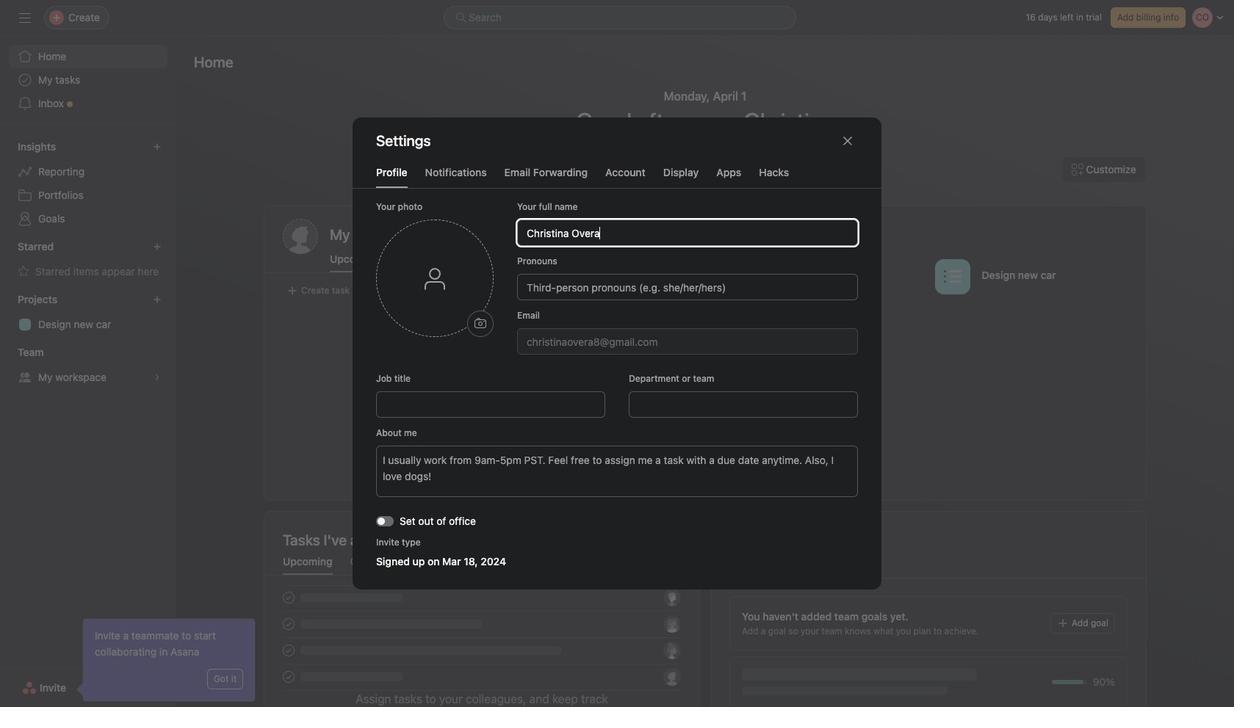 Task type: locate. For each thing, give the bounding box(es) containing it.
list image
[[944, 268, 962, 286]]

Third-person pronouns (e.g. she/her/hers) text field
[[517, 274, 858, 301]]

upload new photo image
[[475, 318, 487, 330]]

None text field
[[517, 220, 858, 246], [517, 329, 858, 355], [376, 392, 606, 418], [629, 392, 858, 418], [517, 220, 858, 246], [517, 329, 858, 355], [376, 392, 606, 418], [629, 392, 858, 418]]

list box
[[444, 6, 797, 29]]

teams element
[[0, 340, 176, 392]]

switch
[[376, 516, 394, 527]]

dialog
[[353, 118, 882, 590]]

projects element
[[0, 287, 176, 340]]

tooltip
[[79, 620, 255, 702]]

global element
[[0, 36, 176, 124]]



Task type: vqa. For each thing, say whether or not it's contained in the screenshot.
The Hide Sidebar icon
yes



Task type: describe. For each thing, give the bounding box(es) containing it.
add profile photo image
[[283, 219, 318, 254]]

hide sidebar image
[[19, 12, 31, 24]]

settings tab list
[[353, 165, 882, 189]]

I usually work from 9am-5pm PST. Feel free to assign me a task with a due date anytime. Also, I love dogs! text field
[[376, 446, 858, 498]]

insights element
[[0, 134, 176, 234]]

starred element
[[0, 234, 176, 287]]

close this dialog image
[[842, 135, 854, 147]]



